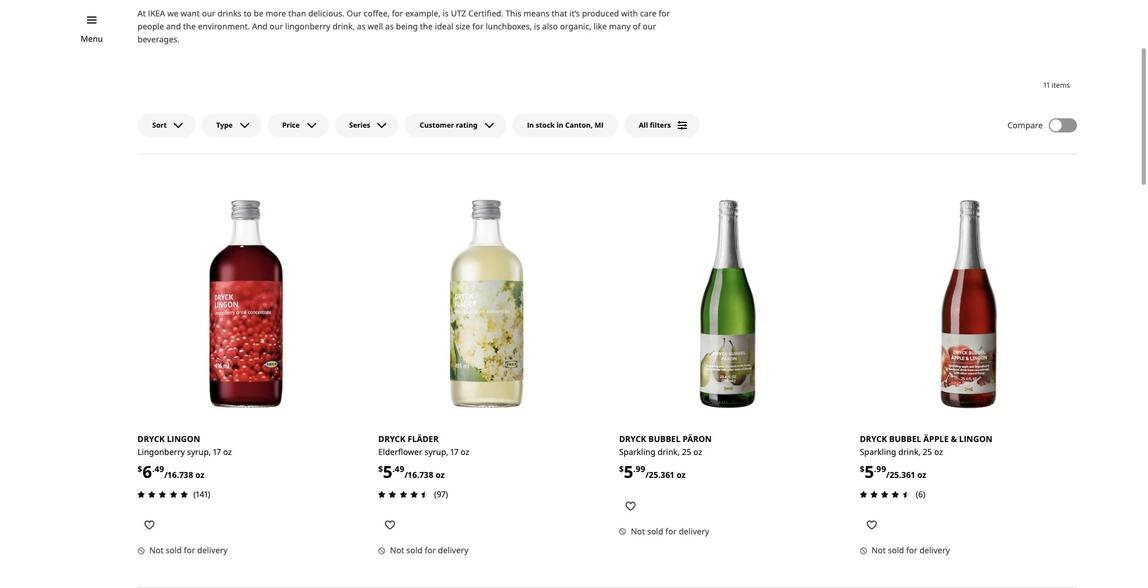 Task type: describe. For each thing, give the bounding box(es) containing it.
in stock in canton, mi
[[527, 120, 604, 130]]

we
[[167, 8, 179, 19]]

5 inside dryck bubbel päron sparkling drink, 25 oz $ 5 . 99 /25.361 oz
[[624, 460, 634, 483]]

many
[[609, 21, 631, 32]]

dryck for $
[[619, 433, 647, 444]]

syrup, for 6
[[187, 446, 211, 457]]

dryck for 6
[[138, 433, 165, 444]]

drink, inside dryck bubbel äpple & lingon sparkling drink, 25 oz $ 5 . 99 /25.361 oz
[[899, 446, 921, 457]]

not sold for delivery for $
[[631, 526, 710, 537]]

. inside dryck fläder elderflower syrup, 17 oz $ 5 . 49 /16.738 oz
[[393, 463, 395, 474]]

and
[[166, 21, 181, 32]]

want
[[181, 8, 200, 19]]

lingonberry
[[285, 21, 331, 32]]

0 horizontal spatial our
[[202, 8, 215, 19]]

items
[[1052, 80, 1071, 90]]

/25.361 inside dryck bubbel päron sparkling drink, 25 oz $ 5 . 99 /25.361 oz
[[646, 469, 675, 480]]

care
[[640, 8, 657, 19]]

49 for 5
[[395, 463, 405, 474]]

type
[[216, 120, 233, 130]]

beverages.
[[138, 34, 180, 45]]

sold for 6
[[166, 545, 182, 556]]

of
[[633, 21, 641, 32]]

sort
[[152, 120, 167, 130]]

well
[[368, 21, 383, 32]]

not sold for delivery for 6
[[149, 545, 228, 556]]

. inside dryck bubbel päron sparkling drink, 25 oz $ 5 . 99 /25.361 oz
[[634, 463, 636, 474]]

review: 4.7 out of 5 stars. total reviews: 97 image
[[375, 487, 432, 502]]

mi
[[595, 120, 604, 130]]

in stock in canton, mi button
[[513, 113, 619, 137]]

not sold for delivery for 5
[[390, 545, 469, 556]]

review: 4.7 out of 5 stars. total reviews: 6 image
[[857, 487, 914, 502]]

rating
[[456, 120, 478, 130]]

means
[[524, 8, 550, 19]]

/16.738 for 6
[[164, 469, 193, 480]]

not for 6
[[149, 545, 164, 556]]

canton,
[[566, 120, 593, 130]]

elderflower
[[379, 446, 423, 457]]

6
[[142, 460, 152, 483]]

(6)
[[916, 489, 926, 500]]

&
[[951, 433, 958, 444]]

lunchboxes,
[[486, 21, 532, 32]]

drink, inside dryck bubbel päron sparkling drink, 25 oz $ 5 . 99 /25.361 oz
[[658, 446, 680, 457]]

not sold for delivery for 25
[[872, 545, 951, 556]]

customer rating button
[[405, 113, 507, 137]]

menu
[[81, 33, 103, 44]]

size
[[456, 21, 470, 32]]

menu button
[[81, 32, 103, 45]]

$ inside dryck fläder elderflower syrup, 17 oz $ 5 . 49 /16.738 oz
[[379, 463, 383, 474]]

/25.361 inside dryck bubbel äpple & lingon sparkling drink, 25 oz $ 5 . 99 /25.361 oz
[[887, 469, 916, 480]]

in
[[527, 120, 534, 130]]

organic,
[[560, 21, 592, 32]]

sold for 5
[[407, 545, 423, 556]]

this
[[506, 8, 522, 19]]

$ inside dryck bubbel päron sparkling drink, 25 oz $ 5 . 99 /25.361 oz
[[619, 463, 624, 474]]

delivery for 25
[[920, 545, 951, 556]]

not for 5
[[390, 545, 405, 556]]

all filters
[[639, 120, 671, 130]]

ideal
[[435, 21, 454, 32]]

compare
[[1008, 119, 1044, 131]]

syrup, for 5
[[425, 446, 449, 457]]

example,
[[406, 8, 441, 19]]

review: 4.8 out of 5 stars. total reviews: 141 image
[[134, 487, 191, 502]]

at ikea we want our drinks to be more than delicious. our coffee, for example, is utz certified. this means that it's produced with care for people and the environment. and our lingonberry drink, as well as being the ideal size for lunchboxes, is also organic, like many of our beverages.
[[138, 8, 670, 45]]

fläder
[[408, 433, 439, 444]]

2 the from the left
[[420, 21, 433, 32]]

2 horizontal spatial our
[[643, 21, 657, 32]]

(141)
[[194, 489, 210, 500]]

all filters button
[[624, 113, 700, 137]]

. inside the dryck lingon lingonberry syrup, 17 oz $ 6 . 49 /16.738 oz
[[152, 463, 155, 474]]

than
[[288, 8, 306, 19]]

and
[[252, 21, 268, 32]]

stock
[[536, 120, 555, 130]]

type button
[[202, 113, 262, 137]]

be
[[254, 8, 264, 19]]

1 horizontal spatial our
[[270, 21, 283, 32]]

like
[[594, 21, 607, 32]]

drink, inside at ikea we want our drinks to be more than delicious. our coffee, for example, is utz certified. this means that it's produced with care for people and the environment. and our lingonberry drink, as well as being the ideal size for lunchboxes, is also organic, like many of our beverages.
[[333, 21, 355, 32]]

drinks
[[218, 8, 242, 19]]

49 for 6
[[155, 463, 164, 474]]



Task type: locate. For each thing, give the bounding box(es) containing it.
bubbel
[[649, 433, 681, 444], [890, 433, 922, 444]]

is
[[443, 8, 449, 19], [534, 21, 540, 32]]

1 horizontal spatial 17
[[451, 446, 459, 457]]

1 horizontal spatial syrup,
[[425, 446, 449, 457]]

in
[[557, 120, 564, 130]]

dryck inside dryck fläder elderflower syrup, 17 oz $ 5 . 49 /16.738 oz
[[379, 433, 406, 444]]

99 inside dryck bubbel äpple & lingon sparkling drink, 25 oz $ 5 . 99 /25.361 oz
[[877, 463, 887, 474]]

5 inside dryck bubbel äpple & lingon sparkling drink, 25 oz $ 5 . 99 /25.361 oz
[[865, 460, 874, 483]]

1 17 from the left
[[213, 446, 221, 457]]

2 lingon from the left
[[960, 433, 993, 444]]

coffee,
[[364, 8, 390, 19]]

$ inside dryck bubbel äpple & lingon sparkling drink, 25 oz $ 5 . 99 /25.361 oz
[[860, 463, 865, 474]]

1 horizontal spatial 49
[[395, 463, 405, 474]]

sort button
[[138, 113, 196, 137]]

for
[[392, 8, 403, 19], [659, 8, 670, 19], [473, 21, 484, 32], [666, 526, 677, 537], [184, 545, 195, 556], [425, 545, 436, 556], [907, 545, 918, 556]]

the
[[183, 21, 196, 32], [420, 21, 433, 32]]

49 inside the dryck lingon lingonberry syrup, 17 oz $ 6 . 49 /16.738 oz
[[155, 463, 164, 474]]

1 horizontal spatial the
[[420, 21, 433, 32]]

our
[[202, 8, 215, 19], [270, 21, 283, 32], [643, 21, 657, 32]]

ikea
[[148, 8, 165, 19]]

all
[[639, 120, 648, 130]]

25 inside dryck bubbel päron sparkling drink, 25 oz $ 5 . 99 /25.361 oz
[[682, 446, 692, 457]]

lingon
[[167, 433, 200, 444], [960, 433, 993, 444]]

0 horizontal spatial the
[[183, 21, 196, 32]]

dryck bubbel äpple & lingon sparkling drink, 25 oz $ 5 . 99 /25.361 oz
[[860, 433, 993, 483]]

/16.738 up "review: 4.8 out of 5 stars. total reviews: 141" 'image'
[[164, 469, 193, 480]]

1 horizontal spatial sparkling
[[860, 446, 897, 457]]

syrup, inside the dryck lingon lingonberry syrup, 17 oz $ 6 . 49 /16.738 oz
[[187, 446, 211, 457]]

lingon inside dryck bubbel äpple & lingon sparkling drink, 25 oz $ 5 . 99 /25.361 oz
[[960, 433, 993, 444]]

25 inside dryck bubbel äpple & lingon sparkling drink, 25 oz $ 5 . 99 /25.361 oz
[[923, 446, 933, 457]]

dryck inside dryck bubbel äpple & lingon sparkling drink, 25 oz $ 5 . 99 /25.361 oz
[[860, 433, 888, 444]]

delivery for $
[[679, 526, 710, 537]]

17 inside dryck fläder elderflower syrup, 17 oz $ 5 . 49 /16.738 oz
[[451, 446, 459, 457]]

dryck lingon lingonberry syrup, 17 oz $ 6 . 49 /16.738 oz
[[138, 433, 232, 483]]

2 /16.738 from the left
[[405, 469, 434, 480]]

the down 'want'
[[183, 21, 196, 32]]

.
[[152, 463, 155, 474], [393, 463, 395, 474], [634, 463, 636, 474], [874, 463, 877, 474]]

dryck fläder elderflower syrup, 17 oz $ 5 . 49 /16.738 oz
[[379, 433, 470, 483]]

1 horizontal spatial drink,
[[658, 446, 680, 457]]

/16.738 for 5
[[405, 469, 434, 480]]

11
[[1044, 80, 1050, 90]]

1 horizontal spatial /25.361
[[887, 469, 916, 480]]

0 horizontal spatial 49
[[155, 463, 164, 474]]

bubbel for 5
[[649, 433, 681, 444]]

/16.738 inside the dryck lingon lingonberry syrup, 17 oz $ 6 . 49 /16.738 oz
[[164, 469, 193, 480]]

3 . from the left
[[634, 463, 636, 474]]

1 vertical spatial is
[[534, 21, 540, 32]]

being
[[396, 21, 418, 32]]

5
[[383, 460, 393, 483], [624, 460, 634, 483], [865, 460, 874, 483]]

2 as from the left
[[385, 21, 394, 32]]

99 inside dryck bubbel päron sparkling drink, 25 oz $ 5 . 99 /25.361 oz
[[636, 463, 646, 474]]

dryck inside the dryck lingon lingonberry syrup, 17 oz $ 6 . 49 /16.738 oz
[[138, 433, 165, 444]]

sold
[[648, 526, 664, 537], [166, 545, 182, 556], [407, 545, 423, 556], [888, 545, 905, 556]]

99
[[636, 463, 646, 474], [877, 463, 887, 474]]

our right 'want'
[[202, 8, 215, 19]]

is down means
[[534, 21, 540, 32]]

1 syrup, from the left
[[187, 446, 211, 457]]

series button
[[335, 113, 399, 137]]

3 5 from the left
[[865, 460, 874, 483]]

oz
[[223, 446, 232, 457], [461, 446, 470, 457], [694, 446, 703, 457], [935, 446, 944, 457], [195, 469, 205, 480], [436, 469, 445, 480], [677, 469, 686, 480], [918, 469, 927, 480]]

1 lingon from the left
[[167, 433, 200, 444]]

17 for 5
[[451, 446, 459, 457]]

1 5 from the left
[[383, 460, 393, 483]]

that
[[552, 8, 568, 19]]

lingonberry
[[138, 446, 185, 457]]

to
[[244, 8, 252, 19]]

utz
[[451, 8, 466, 19]]

1 . from the left
[[152, 463, 155, 474]]

the down example,
[[420, 21, 433, 32]]

not sold for delivery
[[631, 526, 710, 537], [149, 545, 228, 556], [390, 545, 469, 556], [872, 545, 951, 556]]

11 items
[[1044, 80, 1071, 90]]

delivery for 5
[[438, 545, 469, 556]]

0 horizontal spatial is
[[443, 8, 449, 19]]

25 down päron
[[682, 446, 692, 457]]

syrup, right lingonberry
[[187, 446, 211, 457]]

dryck inside dryck bubbel päron sparkling drink, 25 oz $ 5 . 99 /25.361 oz
[[619, 433, 647, 444]]

1 horizontal spatial bubbel
[[890, 433, 922, 444]]

bubbel inside dryck bubbel päron sparkling drink, 25 oz $ 5 . 99 /25.361 oz
[[649, 433, 681, 444]]

with
[[622, 8, 638, 19]]

as
[[357, 21, 366, 32], [385, 21, 394, 32]]

bubbel left äpple
[[890, 433, 922, 444]]

delivery
[[679, 526, 710, 537], [197, 545, 228, 556], [438, 545, 469, 556], [920, 545, 951, 556]]

it's
[[570, 8, 580, 19]]

3 dryck from the left
[[619, 433, 647, 444]]

1 horizontal spatial as
[[385, 21, 394, 32]]

17 for 6
[[213, 446, 221, 457]]

1 horizontal spatial 99
[[877, 463, 887, 474]]

our
[[347, 8, 362, 19]]

2 horizontal spatial drink,
[[899, 446, 921, 457]]

3 $ from the left
[[619, 463, 624, 474]]

series
[[349, 120, 371, 130]]

49 right 6
[[155, 463, 164, 474]]

17 inside the dryck lingon lingonberry syrup, 17 oz $ 6 . 49 /16.738 oz
[[213, 446, 221, 457]]

sparkling
[[619, 446, 656, 457], [860, 446, 897, 457]]

sold for 25
[[888, 545, 905, 556]]

0 horizontal spatial bubbel
[[649, 433, 681, 444]]

1 horizontal spatial 25
[[923, 446, 933, 457]]

not
[[631, 526, 645, 537], [149, 545, 164, 556], [390, 545, 405, 556], [872, 545, 886, 556]]

17 right lingonberry
[[213, 446, 221, 457]]

0 horizontal spatial drink,
[[333, 21, 355, 32]]

1 horizontal spatial /16.738
[[405, 469, 434, 480]]

people
[[138, 21, 164, 32]]

0 horizontal spatial 25
[[682, 446, 692, 457]]

1 49 from the left
[[155, 463, 164, 474]]

1 horizontal spatial is
[[534, 21, 540, 32]]

as left well
[[357, 21, 366, 32]]

/16.738 inside dryck fläder elderflower syrup, 17 oz $ 5 . 49 /16.738 oz
[[405, 469, 434, 480]]

bubbel left päron
[[649, 433, 681, 444]]

1 $ from the left
[[138, 463, 142, 474]]

dryck for 5
[[379, 433, 406, 444]]

syrup, down fläder
[[425, 446, 449, 457]]

dryck for 25
[[860, 433, 888, 444]]

bubbel for oz
[[890, 433, 922, 444]]

0 horizontal spatial 5
[[383, 460, 393, 483]]

sparkling inside dryck bubbel äpple & lingon sparkling drink, 25 oz $ 5 . 99 /25.361 oz
[[860, 446, 897, 457]]

0 horizontal spatial as
[[357, 21, 366, 32]]

17
[[213, 446, 221, 457], [451, 446, 459, 457]]

syrup,
[[187, 446, 211, 457], [425, 446, 449, 457]]

2 bubbel from the left
[[890, 433, 922, 444]]

as right well
[[385, 21, 394, 32]]

/16.738 up review: 4.7 out of 5 stars. total reviews: 97 image
[[405, 469, 434, 480]]

produced
[[582, 8, 619, 19]]

customer rating
[[420, 120, 478, 130]]

0 horizontal spatial 17
[[213, 446, 221, 457]]

1 bubbel from the left
[[649, 433, 681, 444]]

päron
[[683, 433, 712, 444]]

sparkling inside dryck bubbel päron sparkling drink, 25 oz $ 5 . 99 /25.361 oz
[[619, 446, 656, 457]]

dryck
[[138, 433, 165, 444], [379, 433, 406, 444], [619, 433, 647, 444], [860, 433, 888, 444]]

/16.738
[[164, 469, 193, 480], [405, 469, 434, 480]]

2 49 from the left
[[395, 463, 405, 474]]

2 horizontal spatial 5
[[865, 460, 874, 483]]

(97)
[[434, 489, 448, 500]]

more
[[266, 8, 286, 19]]

our right of
[[643, 21, 657, 32]]

1 /25.361 from the left
[[646, 469, 675, 480]]

4 . from the left
[[874, 463, 877, 474]]

2 17 from the left
[[451, 446, 459, 457]]

1 horizontal spatial 5
[[624, 460, 634, 483]]

2 $ from the left
[[379, 463, 383, 474]]

2 99 from the left
[[877, 463, 887, 474]]

0 horizontal spatial sparkling
[[619, 446, 656, 457]]

1 dryck from the left
[[138, 433, 165, 444]]

1 25 from the left
[[682, 446, 692, 457]]

also
[[543, 21, 558, 32]]

2 . from the left
[[393, 463, 395, 474]]

0 horizontal spatial syrup,
[[187, 446, 211, 457]]

$
[[138, 463, 142, 474], [379, 463, 383, 474], [619, 463, 624, 474], [860, 463, 865, 474]]

lingon inside the dryck lingon lingonberry syrup, 17 oz $ 6 . 49 /16.738 oz
[[167, 433, 200, 444]]

syrup, inside dryck fläder elderflower syrup, 17 oz $ 5 . 49 /16.738 oz
[[425, 446, 449, 457]]

4 dryck from the left
[[860, 433, 888, 444]]

0 horizontal spatial 99
[[636, 463, 646, 474]]

1 99 from the left
[[636, 463, 646, 474]]

49 down elderflower
[[395, 463, 405, 474]]

4 $ from the left
[[860, 463, 865, 474]]

customer
[[420, 120, 454, 130]]

1 the from the left
[[183, 21, 196, 32]]

2 sparkling from the left
[[860, 446, 897, 457]]

filters
[[650, 120, 671, 130]]

our down more
[[270, 21, 283, 32]]

not for $
[[631, 526, 645, 537]]

5 inside dryck fläder elderflower syrup, 17 oz $ 5 . 49 /16.738 oz
[[383, 460, 393, 483]]

environment.
[[198, 21, 250, 32]]

2 25 from the left
[[923, 446, 933, 457]]

dryck bubbel päron sparkling drink, 25 oz $ 5 . 99 /25.361 oz
[[619, 433, 712, 483]]

is left utz
[[443, 8, 449, 19]]

25
[[682, 446, 692, 457], [923, 446, 933, 457]]

0 horizontal spatial /25.361
[[646, 469, 675, 480]]

certified.
[[469, 8, 504, 19]]

1 horizontal spatial lingon
[[960, 433, 993, 444]]

at
[[138, 8, 146, 19]]

delivery for 6
[[197, 545, 228, 556]]

delicious.
[[308, 8, 345, 19]]

2 syrup, from the left
[[425, 446, 449, 457]]

$ inside the dryck lingon lingonberry syrup, 17 oz $ 6 . 49 /16.738 oz
[[138, 463, 142, 474]]

1 sparkling from the left
[[619, 446, 656, 457]]

49 inside dryck fläder elderflower syrup, 17 oz $ 5 . 49 /16.738 oz
[[395, 463, 405, 474]]

bubbel inside dryck bubbel äpple & lingon sparkling drink, 25 oz $ 5 . 99 /25.361 oz
[[890, 433, 922, 444]]

0 horizontal spatial /16.738
[[164, 469, 193, 480]]

not for 25
[[872, 545, 886, 556]]

17 right elderflower
[[451, 446, 459, 457]]

lingon up lingonberry
[[167, 433, 200, 444]]

2 /25.361 from the left
[[887, 469, 916, 480]]

2 dryck from the left
[[379, 433, 406, 444]]

lingon right &
[[960, 433, 993, 444]]

2 5 from the left
[[624, 460, 634, 483]]

1 as from the left
[[357, 21, 366, 32]]

äpple
[[924, 433, 949, 444]]

1 /16.738 from the left
[[164, 469, 193, 480]]

price button
[[268, 113, 329, 137]]

0 vertical spatial is
[[443, 8, 449, 19]]

sold for $
[[648, 526, 664, 537]]

price
[[282, 120, 300, 130]]

0 horizontal spatial lingon
[[167, 433, 200, 444]]

25 down äpple
[[923, 446, 933, 457]]

. inside dryck bubbel äpple & lingon sparkling drink, 25 oz $ 5 . 99 /25.361 oz
[[874, 463, 877, 474]]



Task type: vqa. For each thing, say whether or not it's contained in the screenshot.
The Adds
no



